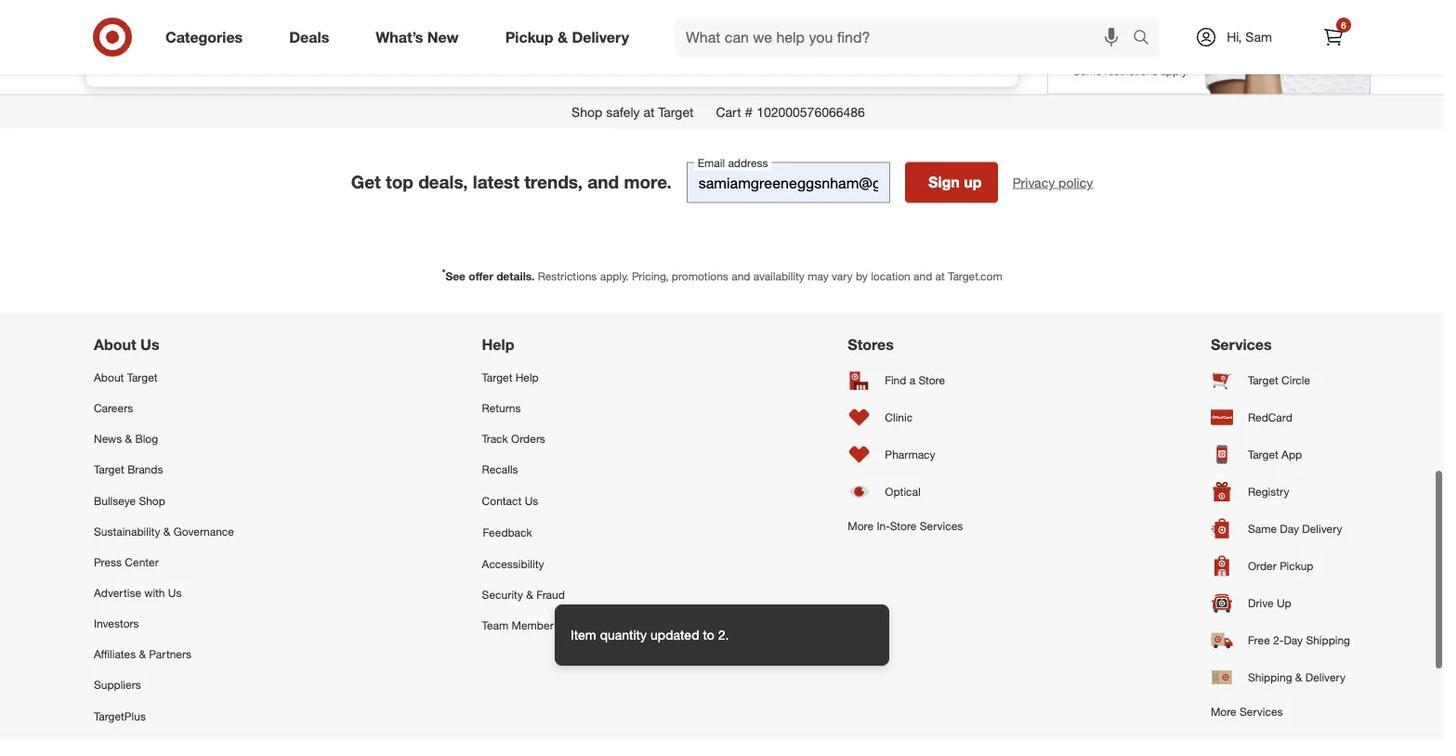 Task type: vqa. For each thing, say whether or not it's contained in the screenshot.
"CHANGE STORE" button corresponding to the not available option associated with PATTERN On-The-Go Kit - 3ct - Ulta Beauty
no



Task type: describe. For each thing, give the bounding box(es) containing it.
* see offer details. restrictions apply. pricing, promotions and availability may vary by location and at target.com
[[442, 267, 1002, 283]]

us for contact us
[[525, 494, 538, 508]]

governance
[[173, 525, 234, 538]]

1 horizontal spatial to
[[703, 627, 714, 644]]

sign
[[928, 173, 960, 192]]

your
[[483, 2, 528, 28]]

sustainability & governance link
[[94, 516, 234, 547]]

same
[[1248, 522, 1277, 536]]

privacy policy
[[1013, 174, 1093, 191]]

safe
[[740, 41, 768, 60]]

clinic
[[885, 411, 913, 425]]

by
[[856, 269, 868, 283]]

1 vertical spatial day
[[1284, 634, 1303, 648]]

drive
[[1248, 597, 1274, 611]]

careers link
[[94, 393, 234, 424]]

contact us
[[482, 494, 538, 508]]

advertise with us
[[94, 586, 182, 600]]

sustainability
[[94, 525, 160, 538]]

us for about us
[[140, 336, 159, 354]]

investors link
[[94, 609, 234, 639]]

pharmacy
[[885, 448, 935, 462]]

feedback
[[483, 525, 532, 539]]

affiliates
[[94, 648, 136, 662]]

contact us link
[[482, 485, 600, 516]]

item quantity updated to 2.
[[571, 627, 729, 644]]

target for target help
[[482, 371, 512, 385]]

item
[[707, 41, 736, 60]]

see
[[446, 269, 466, 283]]

target help link
[[482, 362, 600, 393]]

2-
[[1273, 634, 1284, 648]]

target for target app
[[1248, 448, 1279, 462]]

0 horizontal spatial and
[[588, 172, 619, 193]]

if
[[299, 41, 308, 60]]

deals link
[[273, 17, 352, 58]]

shipping & delivery link
[[1211, 660, 1350, 697]]

accessibility
[[482, 557, 544, 571]]

up
[[1277, 597, 1292, 611]]

news & blog
[[94, 432, 158, 446]]

free 2-day shipping link
[[1211, 622, 1350, 660]]

delivery for pickup & delivery
[[572, 28, 629, 46]]

affiliates & partners
[[94, 648, 191, 662]]

if you aren't ready to buy, select save for later. we'll keep the item safe here.
[[299, 41, 805, 60]]

more for more in-store services
[[848, 519, 874, 533]]

0 horizontal spatial help
[[482, 336, 514, 354]]

deals,
[[418, 172, 468, 193]]

target circle link
[[1211, 362, 1350, 399]]

search button
[[1125, 17, 1169, 61]]

target app
[[1248, 448, 1302, 462]]

categories
[[165, 28, 243, 46]]

categories link
[[150, 17, 266, 58]]

1 vertical spatial for
[[552, 41, 570, 60]]

promotions
[[672, 269, 728, 283]]

0 vertical spatial save
[[428, 2, 477, 28]]

about target link
[[94, 362, 234, 393]]

security & fraud link
[[482, 580, 600, 610]]

track orders
[[482, 432, 545, 446]]

later.
[[574, 41, 605, 60]]

security & fraud
[[482, 588, 565, 602]]

more.
[[624, 172, 672, 193]]

find a store
[[885, 374, 945, 388]]

orders
[[511, 432, 545, 446]]

trends,
[[524, 172, 583, 193]]

target: expect more. pay less. image
[[461, 732, 983, 741]]

0 horizontal spatial to
[[423, 41, 436, 60]]

target brands
[[94, 463, 163, 477]]

latest
[[473, 172, 519, 193]]

6 link
[[1313, 17, 1354, 58]]

recalls link
[[482, 455, 600, 485]]

*
[[442, 267, 446, 278]]

suppliers link
[[94, 670, 234, 701]]

more in-store services link
[[848, 511, 963, 542]]

target redcard save 5% get more every day. in store & online. apply now for a credit or debit redcard. *some restrictions apply. image
[[1047, 0, 1371, 94]]

1 vertical spatial help
[[516, 371, 539, 385]]

store for in-
[[890, 519, 917, 533]]

press center link
[[94, 547, 234, 578]]

102000576066486
[[757, 104, 865, 120]]

target app link
[[1211, 437, 1350, 474]]

affiliates & partners link
[[94, 639, 234, 670]]

privacy policy link
[[1013, 173, 1093, 192]]

news & blog link
[[94, 424, 234, 455]]

target.com
[[948, 269, 1002, 283]]

partners
[[149, 648, 191, 662]]

advertise with us link
[[94, 578, 234, 609]]

press center
[[94, 555, 159, 569]]

1 horizontal spatial and
[[732, 269, 750, 283]]

may
[[808, 269, 829, 283]]

about for about target
[[94, 371, 124, 385]]

target down the about us
[[127, 371, 158, 385]]

services inside more services "link"
[[1240, 705, 1283, 719]]

registry
[[1248, 485, 1289, 499]]

2.
[[718, 627, 729, 644]]

0 horizontal spatial shipping
[[1248, 671, 1292, 685]]



Task type: locate. For each thing, give the bounding box(es) containing it.
updated
[[651, 627, 699, 644]]

pickup
[[505, 28, 553, 46], [1280, 560, 1314, 574]]

0 vertical spatial to
[[423, 41, 436, 60]]

1 horizontal spatial shop
[[572, 104, 602, 120]]

order pickup link
[[1211, 548, 1350, 585]]

1 vertical spatial to
[[703, 627, 714, 644]]

to left buy,
[[423, 41, 436, 60]]

& for affiliates
[[139, 648, 146, 662]]

1 vertical spatial us
[[525, 494, 538, 508]]

at inside * see offer details. restrictions apply. pricing, promotions and availability may vary by location and at target.com
[[935, 269, 945, 283]]

new
[[427, 28, 459, 46]]

shop down 'brands'
[[139, 494, 165, 508]]

us
[[140, 336, 159, 354], [525, 494, 538, 508], [168, 586, 182, 600]]

1 horizontal spatial for
[[596, 2, 624, 28]]

1 horizontal spatial store
[[919, 374, 945, 388]]

0 horizontal spatial shop
[[139, 494, 165, 508]]

& for security
[[526, 588, 533, 602]]

careers
[[94, 401, 133, 415]]

2 horizontal spatial us
[[525, 494, 538, 508]]

target left cart
[[658, 104, 694, 120]]

redcard
[[1248, 411, 1293, 425]]

0 vertical spatial shipping
[[1306, 634, 1350, 648]]

more left the in-
[[848, 519, 874, 533]]

about up careers
[[94, 371, 124, 385]]

target help
[[482, 371, 539, 385]]

more for more services
[[1211, 705, 1237, 719]]

ready
[[382, 41, 419, 60]]

0 vertical spatial delivery
[[572, 28, 629, 46]]

target for target circle
[[1248, 374, 1279, 388]]

0 horizontal spatial for
[[552, 41, 570, 60]]

targetplus
[[94, 709, 146, 723]]

day right same
[[1280, 522, 1299, 536]]

deals
[[289, 28, 329, 46]]

app
[[1282, 448, 1302, 462]]

same day delivery link
[[1211, 511, 1350, 548]]

delivery for same day delivery
[[1302, 522, 1342, 536]]

1 vertical spatial pickup
[[1280, 560, 1314, 574]]

get
[[351, 172, 381, 193]]

shop safely at target
[[572, 104, 694, 120]]

item
[[571, 627, 596, 644]]

advertise
[[94, 586, 141, 600]]

buy,
[[441, 41, 467, 60]]

returns
[[482, 401, 521, 415]]

services
[[1211, 336, 1272, 354], [920, 519, 963, 533], [557, 619, 600, 633], [1240, 705, 1283, 719]]

for
[[596, 2, 624, 28], [552, 41, 570, 60]]

more
[[848, 519, 874, 533], [1211, 705, 1237, 719]]

2 about from the top
[[94, 371, 124, 385]]

more in-store services
[[848, 519, 963, 533]]

shipping up shipping & delivery
[[1306, 634, 1350, 648]]

target circle
[[1248, 374, 1310, 388]]

later
[[630, 2, 676, 28]]

target inside "link"
[[1248, 448, 1279, 462]]

1 horizontal spatial help
[[516, 371, 539, 385]]

#
[[745, 104, 753, 120]]

shipping & delivery
[[1248, 671, 1346, 685]]

optical link
[[848, 474, 963, 511]]

about us
[[94, 336, 159, 354]]

1 vertical spatial shipping
[[1248, 671, 1292, 685]]

help up target help
[[482, 336, 514, 354]]

& for sustainability
[[163, 525, 170, 538]]

what's
[[376, 28, 423, 46]]

0 vertical spatial day
[[1280, 522, 1299, 536]]

aren't
[[340, 41, 378, 60]]

security
[[482, 588, 523, 602]]

What can we help you find? suggestions appear below search field
[[675, 17, 1138, 58]]

save up buy,
[[428, 2, 477, 28]]

0 horizontal spatial at
[[643, 104, 655, 120]]

for left later.
[[552, 41, 570, 60]]

in-
[[877, 519, 890, 533]]

services inside team member services link
[[557, 619, 600, 633]]

target for target brands
[[94, 463, 124, 477]]

for up we'll
[[596, 2, 624, 28]]

1 horizontal spatial at
[[935, 269, 945, 283]]

1 horizontal spatial save
[[515, 41, 548, 60]]

at
[[643, 104, 655, 120], [935, 269, 945, 283]]

0 horizontal spatial store
[[890, 519, 917, 533]]

the
[[681, 41, 703, 60]]

& for shipping
[[1295, 671, 1302, 685]]

bullseye shop
[[94, 494, 165, 508]]

us right with
[[168, 586, 182, 600]]

offer
[[469, 269, 493, 283]]

hi,
[[1227, 29, 1242, 45]]

more inside "link"
[[1211, 705, 1237, 719]]

investors
[[94, 617, 139, 631]]

restrictions
[[538, 269, 597, 283]]

feedback button
[[482, 516, 600, 549]]

services inside more in-store services link
[[920, 519, 963, 533]]

at left 'target.com'
[[935, 269, 945, 283]]

day inside 'link'
[[1280, 522, 1299, 536]]

at right safely
[[643, 104, 655, 120]]

store down optical link at the right bottom of page
[[890, 519, 917, 533]]

about
[[94, 336, 136, 354], [94, 371, 124, 385]]

and right 'location'
[[914, 269, 932, 283]]

you
[[312, 41, 336, 60]]

0 horizontal spatial us
[[140, 336, 159, 354]]

sign up
[[928, 173, 982, 192]]

store
[[919, 374, 945, 388], [890, 519, 917, 533]]

shop
[[572, 104, 602, 120], [139, 494, 165, 508]]

1 vertical spatial delivery
[[1302, 522, 1342, 536]]

1 about from the top
[[94, 336, 136, 354]]

0 vertical spatial pickup
[[505, 28, 553, 46]]

location
[[871, 269, 910, 283]]

bullseye
[[94, 494, 136, 508]]

0 horizontal spatial pickup
[[505, 28, 553, 46]]

help
[[482, 336, 514, 354], [516, 371, 539, 385]]

to
[[423, 41, 436, 60], [703, 627, 714, 644]]

None text field
[[687, 162, 890, 203]]

team
[[482, 619, 509, 633]]

us right contact
[[525, 494, 538, 508]]

0 vertical spatial for
[[596, 2, 624, 28]]

same day delivery
[[1248, 522, 1342, 536]]

shipping up more services "link"
[[1248, 671, 1292, 685]]

& for news
[[125, 432, 132, 446]]

2 vertical spatial us
[[168, 586, 182, 600]]

pickup & delivery
[[505, 28, 629, 46]]

0 vertical spatial more
[[848, 519, 874, 533]]

0 vertical spatial about
[[94, 336, 136, 354]]

team member services link
[[482, 610, 600, 641]]

items
[[534, 2, 590, 28]]

0 vertical spatial store
[[919, 374, 945, 388]]

hi, sam
[[1227, 29, 1272, 45]]

target left circle
[[1248, 374, 1279, 388]]

target down news
[[94, 463, 124, 477]]

stores
[[848, 336, 894, 354]]

1 horizontal spatial more
[[1211, 705, 1237, 719]]

1 vertical spatial about
[[94, 371, 124, 385]]

and left availability
[[732, 269, 750, 283]]

delivery inside 'link'
[[1302, 522, 1342, 536]]

save right select
[[515, 41, 548, 60]]

search
[[1125, 30, 1169, 48]]

1 horizontal spatial pickup
[[1280, 560, 1314, 574]]

details.
[[496, 269, 535, 283]]

1 vertical spatial save
[[515, 41, 548, 60]]

cart
[[716, 104, 741, 120]]

up
[[964, 173, 982, 192]]

0 horizontal spatial save
[[428, 2, 477, 28]]

store right a
[[919, 374, 945, 388]]

0 vertical spatial help
[[482, 336, 514, 354]]

&
[[558, 28, 568, 46], [125, 432, 132, 446], [163, 525, 170, 538], [526, 588, 533, 602], [139, 648, 146, 662], [1295, 671, 1302, 685]]

us inside "link"
[[525, 494, 538, 508]]

us up about target link
[[140, 336, 159, 354]]

about for about us
[[94, 336, 136, 354]]

1 vertical spatial at
[[935, 269, 945, 283]]

0 vertical spatial us
[[140, 336, 159, 354]]

help up returns link
[[516, 371, 539, 385]]

drive up link
[[1211, 585, 1350, 622]]

1 horizontal spatial us
[[168, 586, 182, 600]]

2 vertical spatial delivery
[[1306, 671, 1346, 685]]

& for pickup
[[558, 28, 568, 46]]

target left app
[[1248, 448, 1279, 462]]

we'll
[[609, 41, 641, 60]]

and left more.
[[588, 172, 619, 193]]

store for a
[[919, 374, 945, 388]]

1 horizontal spatial shipping
[[1306, 634, 1350, 648]]

track
[[482, 432, 508, 446]]

free 2-day shipping
[[1248, 634, 1350, 648]]

services down the fraud
[[557, 619, 600, 633]]

0 vertical spatial shop
[[572, 104, 602, 120]]

0 horizontal spatial more
[[848, 519, 874, 533]]

optical
[[885, 485, 921, 499]]

services up target circle
[[1211, 336, 1272, 354]]

sustainability & governance
[[94, 525, 234, 538]]

cart # 102000576066486
[[716, 104, 865, 120]]

about up the about target
[[94, 336, 136, 354]]

services down optical link at the right bottom of page
[[920, 519, 963, 533]]

target up returns
[[482, 371, 512, 385]]

delivery for shipping & delivery
[[1306, 671, 1346, 685]]

1 vertical spatial more
[[1211, 705, 1237, 719]]

2 horizontal spatial and
[[914, 269, 932, 283]]

delivery
[[572, 28, 629, 46], [1302, 522, 1342, 536], [1306, 671, 1346, 685]]

1 vertical spatial shop
[[139, 494, 165, 508]]

sign up button
[[905, 162, 998, 203]]

what's new link
[[360, 17, 482, 58]]

0 vertical spatial at
[[643, 104, 655, 120]]

more services
[[1211, 705, 1283, 719]]

1 vertical spatial store
[[890, 519, 917, 533]]

accessibility link
[[482, 549, 600, 580]]

vary
[[832, 269, 853, 283]]

services down shipping & delivery link
[[1240, 705, 1283, 719]]

to left 2.
[[703, 627, 714, 644]]

shop left safely
[[572, 104, 602, 120]]

sam
[[1246, 29, 1272, 45]]

day right free
[[1284, 634, 1303, 648]]

registry link
[[1211, 474, 1350, 511]]

fraud
[[536, 588, 565, 602]]

get top deals, latest trends, and more.
[[351, 172, 672, 193]]

more down shipping & delivery link
[[1211, 705, 1237, 719]]

order
[[1248, 560, 1277, 574]]

a
[[910, 374, 916, 388]]



